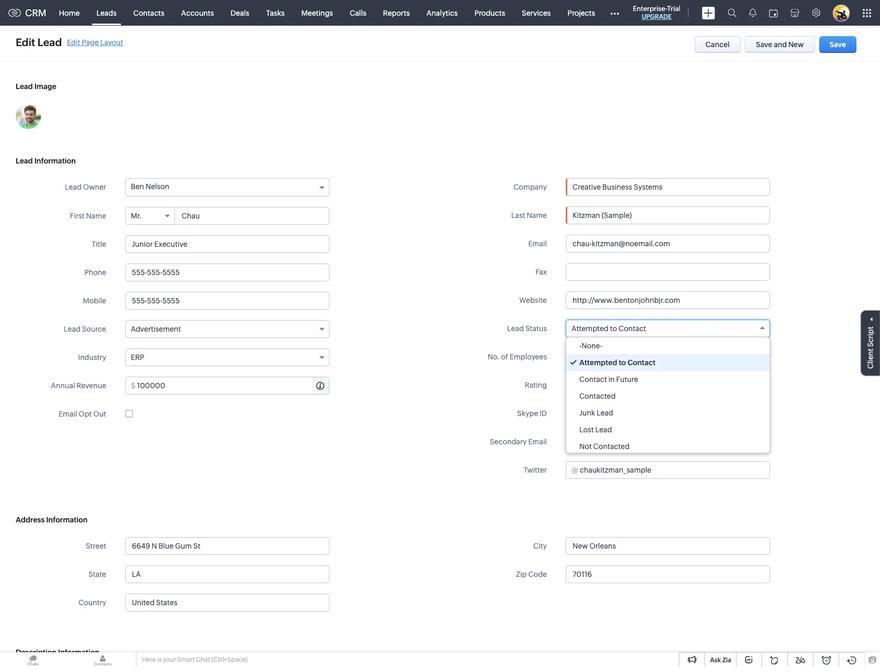 Task type: vqa. For each thing, say whether or not it's contained in the screenshot.
Calls link
yes



Task type: describe. For each thing, give the bounding box(es) containing it.
out
[[93, 410, 106, 418]]

zia
[[723, 657, 732, 664]]

meetings link
[[293, 0, 342, 25]]

enterprise-trial upgrade
[[633, 5, 681, 20]]

accounts
[[181, 9, 214, 17]]

to inside field
[[610, 324, 617, 333]]

first name
[[70, 212, 106, 220]]

attempted to contact option
[[566, 354, 770, 371]]

projects link
[[559, 0, 604, 25]]

phone
[[84, 268, 106, 277]]

annual revenue
[[51, 381, 106, 390]]

edit lead edit page layout
[[16, 36, 123, 48]]

attempted to contact inside option
[[580, 358, 656, 367]]

no.
[[488, 353, 500, 361]]

products link
[[466, 0, 514, 25]]

nelson
[[146, 182, 169, 191]]

save for save
[[830, 40, 846, 49]]

source
[[82, 325, 106, 333]]

client script
[[867, 326, 875, 369]]

owner
[[83, 183, 106, 191]]

lead down crm
[[37, 36, 62, 48]]

last name
[[511, 211, 547, 220]]

zip code
[[516, 570, 547, 579]]

services
[[522, 9, 551, 17]]

website
[[519, 296, 547, 304]]

smart
[[177, 656, 195, 663]]

lost lead
[[580, 426, 612, 434]]

address
[[16, 516, 45, 524]]

attempted inside field
[[572, 324, 609, 333]]

contact in future option
[[566, 371, 770, 388]]

contact in future
[[580, 375, 638, 384]]

lead left status
[[507, 324, 524, 333]]

2 vertical spatial email
[[528, 438, 547, 446]]

calendar image
[[769, 9, 778, 17]]

secondary
[[490, 438, 527, 446]]

contact inside 'option'
[[580, 375, 607, 384]]

reports link
[[375, 0, 418, 25]]

attempted inside option
[[580, 358, 617, 367]]

layout
[[100, 38, 123, 46]]

and
[[774, 40, 787, 49]]

state
[[88, 570, 106, 579]]

erp
[[131, 353, 144, 362]]

analytics link
[[418, 0, 466, 25]]

ben
[[131, 182, 144, 191]]

lead left source
[[64, 325, 81, 333]]

not contacted option
[[566, 438, 770, 455]]

junk lead
[[580, 409, 613, 417]]

industry
[[78, 353, 106, 362]]

projects
[[568, 9, 595, 17]]

client
[[867, 348, 875, 369]]

Other Modules field
[[604, 4, 626, 21]]

accounts link
[[173, 0, 222, 25]]

create menu element
[[696, 0, 722, 25]]

mobile
[[83, 297, 106, 305]]

contacts image
[[70, 652, 136, 667]]

products
[[475, 9, 505, 17]]

name for first name
[[86, 212, 106, 220]]

email for email
[[528, 239, 547, 248]]

twitter
[[524, 466, 547, 474]]

ask
[[710, 657, 721, 664]]

here
[[142, 656, 156, 663]]

meetings
[[301, 9, 333, 17]]

future
[[616, 375, 638, 384]]

deals link
[[222, 0, 258, 25]]

revenue
[[77, 381, 106, 390]]

rating
[[525, 381, 547, 389]]

chat
[[196, 656, 210, 663]]

country
[[78, 598, 106, 607]]

lost
[[580, 426, 594, 434]]

script
[[867, 326, 875, 347]]

crm
[[25, 7, 46, 18]]

calls link
[[342, 0, 375, 25]]

email opt out
[[59, 410, 106, 418]]

is
[[157, 656, 162, 663]]

lead inside "option"
[[596, 426, 612, 434]]

address information
[[16, 516, 88, 524]]

not contacted
[[580, 442, 630, 451]]

advertisement
[[131, 325, 181, 333]]

create menu image
[[702, 7, 715, 19]]

Attempted to Contact field
[[566, 320, 770, 337]]

code
[[528, 570, 547, 579]]



Task type: locate. For each thing, give the bounding box(es) containing it.
contacted down lost lead at the right bottom of the page
[[593, 442, 630, 451]]

attempted to contact
[[572, 324, 646, 333], [580, 358, 656, 367]]

save and new button
[[745, 36, 815, 53]]

name right last
[[527, 211, 547, 220]]

$
[[131, 381, 135, 390]]

crm link
[[8, 7, 46, 18]]

1 vertical spatial contact
[[628, 358, 656, 367]]

attempted to contact up in
[[580, 358, 656, 367]]

information for address information
[[46, 516, 88, 524]]

search element
[[722, 0, 743, 26]]

edit down crm link
[[16, 36, 35, 48]]

contacted up junk lead
[[580, 392, 616, 400]]

save button
[[819, 36, 857, 53]]

None text field
[[566, 179, 770, 195], [566, 206, 770, 224], [566, 235, 770, 253], [566, 291, 770, 309], [125, 292, 329, 310], [566, 348, 770, 366], [580, 462, 770, 478], [125, 537, 329, 555], [566, 537, 770, 555], [566, 565, 770, 583], [126, 594, 329, 611], [566, 179, 770, 195], [566, 206, 770, 224], [566, 235, 770, 253], [566, 291, 770, 309], [125, 292, 329, 310], [566, 348, 770, 366], [580, 462, 770, 478], [125, 537, 329, 555], [566, 537, 770, 555], [566, 565, 770, 583], [126, 594, 329, 611]]

1 vertical spatial email
[[59, 410, 77, 418]]

save left and
[[756, 40, 773, 49]]

your
[[163, 656, 176, 663]]

skype
[[517, 409, 538, 418]]

to up future
[[619, 358, 626, 367]]

1 vertical spatial attempted
[[580, 358, 617, 367]]

secondary email
[[490, 438, 547, 446]]

save for save and new
[[756, 40, 773, 49]]

edit page layout link
[[67, 38, 123, 46]]

ben nelson
[[131, 182, 169, 191]]

city
[[533, 542, 547, 550]]

name
[[527, 211, 547, 220], [86, 212, 106, 220]]

attempted
[[572, 324, 609, 333], [580, 358, 617, 367]]

skype id
[[517, 409, 547, 418]]

information for description information
[[58, 648, 99, 657]]

information right address
[[46, 516, 88, 524]]

to up in
[[610, 324, 617, 333]]

deals
[[231, 9, 249, 17]]

description
[[16, 648, 56, 657]]

new
[[789, 40, 804, 49]]

2 vertical spatial contact
[[580, 375, 607, 384]]

save inside button
[[756, 40, 773, 49]]

profile element
[[827, 0, 856, 25]]

0 vertical spatial attempted
[[572, 324, 609, 333]]

None field
[[566, 179, 770, 195], [126, 594, 329, 611], [566, 179, 770, 195], [126, 594, 329, 611]]

information right description
[[58, 648, 99, 657]]

reports
[[383, 9, 410, 17]]

@
[[572, 466, 578, 474]]

email for email opt out
[[59, 410, 77, 418]]

attempted to contact up none-
[[572, 324, 646, 333]]

save
[[756, 40, 773, 49], [830, 40, 846, 49]]

email up twitter
[[528, 438, 547, 446]]

lead down image
[[16, 157, 33, 165]]

to inside option
[[619, 358, 626, 367]]

0 horizontal spatial save
[[756, 40, 773, 49]]

leads
[[96, 9, 117, 17]]

analytics
[[427, 9, 458, 17]]

image
[[34, 82, 56, 91]]

1 horizontal spatial save
[[830, 40, 846, 49]]

fax
[[536, 268, 547, 276]]

1 save from the left
[[756, 40, 773, 49]]

information for lead information
[[34, 157, 76, 165]]

status
[[526, 324, 547, 333]]

signals image
[[749, 8, 757, 17]]

to
[[610, 324, 617, 333], [619, 358, 626, 367]]

edit left page
[[67, 38, 80, 46]]

last
[[511, 211, 525, 220]]

upgrade
[[642, 13, 672, 20]]

0 vertical spatial contact
[[619, 324, 646, 333]]

calls
[[350, 9, 366, 17]]

(ctrl+space)
[[211, 656, 248, 663]]

ERP field
[[125, 348, 329, 366]]

1 vertical spatial information
[[46, 516, 88, 524]]

lead left owner on the top
[[65, 183, 82, 191]]

lead left image
[[16, 82, 33, 91]]

contact inside option
[[628, 358, 656, 367]]

junk lead option
[[566, 405, 770, 421]]

0 vertical spatial to
[[610, 324, 617, 333]]

0 vertical spatial email
[[528, 239, 547, 248]]

title
[[92, 240, 106, 248]]

enterprise-
[[633, 5, 667, 13]]

email
[[528, 239, 547, 248], [59, 410, 77, 418], [528, 438, 547, 446]]

contact inside field
[[619, 324, 646, 333]]

contacts
[[133, 9, 164, 17]]

cancel button
[[695, 36, 741, 53]]

home
[[59, 9, 80, 17]]

email left opt
[[59, 410, 77, 418]]

0 horizontal spatial name
[[86, 212, 106, 220]]

profile image
[[833, 4, 850, 21]]

1 horizontal spatial edit
[[67, 38, 80, 46]]

contacts link
[[125, 0, 173, 25]]

lost lead option
[[566, 421, 770, 438]]

in
[[609, 375, 615, 384]]

lead inside option
[[597, 409, 613, 417]]

1 vertical spatial to
[[619, 358, 626, 367]]

name right first
[[86, 212, 106, 220]]

-none- option
[[566, 337, 770, 354]]

leads link
[[88, 0, 125, 25]]

mr.
[[131, 212, 142, 220]]

lead status
[[507, 324, 547, 333]]

-
[[580, 342, 582, 350]]

0 horizontal spatial to
[[610, 324, 617, 333]]

list box
[[566, 337, 770, 455]]

no. of employees
[[488, 353, 547, 361]]

first
[[70, 212, 85, 220]]

None text field
[[175, 208, 329, 224], [125, 235, 329, 253], [566, 263, 770, 281], [125, 264, 329, 281], [137, 377, 329, 394], [566, 405, 770, 422], [566, 433, 770, 451], [125, 565, 329, 583], [175, 208, 329, 224], [125, 235, 329, 253], [566, 263, 770, 281], [125, 264, 329, 281], [137, 377, 329, 394], [566, 405, 770, 422], [566, 433, 770, 451], [125, 565, 329, 583]]

lead up not contacted
[[596, 426, 612, 434]]

name for last name
[[527, 211, 547, 220]]

0 horizontal spatial edit
[[16, 36, 35, 48]]

tasks
[[266, 9, 285, 17]]

1 vertical spatial contacted
[[593, 442, 630, 451]]

0 vertical spatial contacted
[[580, 392, 616, 400]]

Advertisement field
[[125, 320, 329, 338]]

lead owner
[[65, 183, 106, 191]]

1 horizontal spatial name
[[527, 211, 547, 220]]

edit inside "edit lead edit page layout"
[[67, 38, 80, 46]]

attempted up -none-
[[572, 324, 609, 333]]

lead right "junk"
[[597, 409, 613, 417]]

attempted down none-
[[580, 358, 617, 367]]

street
[[86, 542, 106, 550]]

ask zia
[[710, 657, 732, 664]]

contacted
[[580, 392, 616, 400], [593, 442, 630, 451]]

chats image
[[0, 652, 66, 667]]

information up lead owner
[[34, 157, 76, 165]]

here is your smart chat (ctrl+space)
[[142, 656, 248, 663]]

contacted option
[[566, 388, 770, 405]]

opt
[[79, 410, 92, 418]]

1 vertical spatial attempted to contact
[[580, 358, 656, 367]]

services link
[[514, 0, 559, 25]]

tasks link
[[258, 0, 293, 25]]

save and new
[[756, 40, 804, 49]]

0 vertical spatial attempted to contact
[[572, 324, 646, 333]]

attempted to contact inside field
[[572, 324, 646, 333]]

save down profile image
[[830, 40, 846, 49]]

contact up -none- option
[[619, 324, 646, 333]]

1 horizontal spatial to
[[619, 358, 626, 367]]

description information
[[16, 648, 99, 657]]

-none-
[[580, 342, 603, 350]]

edit
[[16, 36, 35, 48], [67, 38, 80, 46]]

0 vertical spatial information
[[34, 157, 76, 165]]

signals element
[[743, 0, 763, 26]]

list box containing -none-
[[566, 337, 770, 455]]

lead source
[[64, 325, 106, 333]]

2 save from the left
[[830, 40, 846, 49]]

junk
[[580, 409, 595, 417]]

of
[[501, 353, 508, 361]]

contact left in
[[580, 375, 607, 384]]

lead image
[[16, 82, 56, 91]]

save inside button
[[830, 40, 846, 49]]

none-
[[582, 342, 603, 350]]

zip
[[516, 570, 527, 579]]

email up 'fax'
[[528, 239, 547, 248]]

contact up future
[[628, 358, 656, 367]]

image image
[[16, 104, 41, 129]]

annual
[[51, 381, 75, 390]]

search image
[[728, 8, 737, 17]]

Mr. field
[[126, 208, 175, 224]]

2 vertical spatial information
[[58, 648, 99, 657]]

contact
[[619, 324, 646, 333], [628, 358, 656, 367], [580, 375, 607, 384]]



